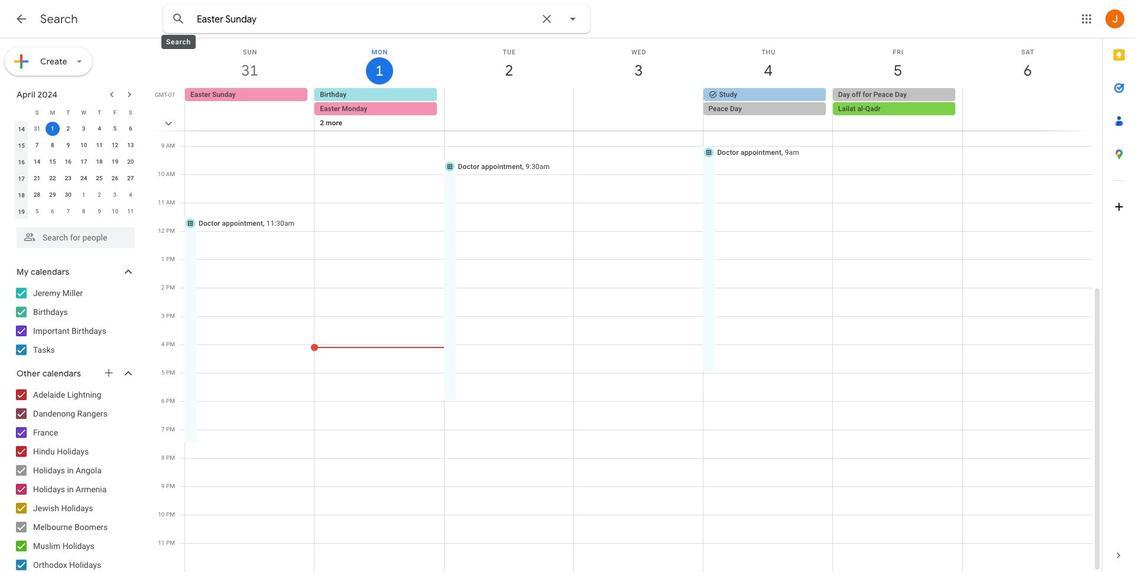 Task type: vqa. For each thing, say whether or not it's contained in the screenshot.
My Calendars List
yes



Task type: locate. For each thing, give the bounding box(es) containing it.
None search field
[[0, 222, 147, 248]]

11 element
[[92, 138, 107, 153]]

my calendars list
[[2, 284, 147, 360]]

may 3 element
[[108, 188, 122, 202]]

None search field
[[163, 5, 590, 33]]

23 element
[[61, 172, 75, 186]]

20 element
[[124, 155, 138, 169]]

14 element
[[30, 155, 44, 169]]

row
[[180, 88, 1103, 145], [14, 104, 138, 121], [14, 121, 138, 137], [14, 137, 138, 154], [14, 154, 138, 170], [14, 170, 138, 187], [14, 187, 138, 204], [14, 204, 138, 220]]

column header
[[14, 104, 29, 121]]

tab list
[[1103, 38, 1136, 540]]

10 element
[[77, 138, 91, 153]]

april 2024 grid
[[11, 104, 138, 220]]

march 31 element
[[30, 122, 44, 136]]

may 6 element
[[46, 205, 60, 219]]

cell
[[315, 88, 445, 145], [444, 88, 574, 145], [574, 88, 704, 145], [704, 88, 833, 145], [833, 88, 963, 145], [963, 88, 1093, 145], [45, 121, 60, 137]]

16 element
[[61, 155, 75, 169]]

27 element
[[124, 172, 138, 186]]

heading
[[40, 12, 78, 27]]

clear search image
[[535, 7, 559, 31]]

other calendars list
[[2, 386, 147, 573]]

8 element
[[46, 138, 60, 153]]

row group
[[14, 121, 138, 220]]

search options image
[[561, 7, 585, 31]]

go back image
[[14, 12, 28, 26]]

may 4 element
[[124, 188, 138, 202]]

may 8 element
[[77, 205, 91, 219]]

grid
[[151, 38, 1103, 573]]

24 element
[[77, 172, 91, 186]]

may 7 element
[[61, 205, 75, 219]]



Task type: describe. For each thing, give the bounding box(es) containing it.
22 element
[[46, 172, 60, 186]]

4 element
[[92, 122, 107, 136]]

28 element
[[30, 188, 44, 202]]

6 element
[[124, 122, 138, 136]]

3 element
[[77, 122, 91, 136]]

Search text field
[[197, 14, 533, 25]]

cell inside april 2024 grid
[[45, 121, 60, 137]]

may 11 element
[[124, 205, 138, 219]]

12 element
[[108, 138, 122, 153]]

may 10 element
[[108, 205, 122, 219]]

9 element
[[61, 138, 75, 153]]

may 2 element
[[92, 188, 107, 202]]

may 5 element
[[30, 205, 44, 219]]

7 element
[[30, 138, 44, 153]]

17 element
[[77, 155, 91, 169]]

30 element
[[61, 188, 75, 202]]

column header inside april 2024 grid
[[14, 104, 29, 121]]

add other calendars image
[[103, 367, 115, 379]]

19 element
[[108, 155, 122, 169]]

29 element
[[46, 188, 60, 202]]

26 element
[[108, 172, 122, 186]]

Search for people text field
[[24, 227, 128, 248]]

25 element
[[92, 172, 107, 186]]

may 1 element
[[77, 188, 91, 202]]

21 element
[[30, 172, 44, 186]]

15 element
[[46, 155, 60, 169]]

search image
[[167, 7, 190, 31]]

13 element
[[124, 138, 138, 153]]

row group inside april 2024 grid
[[14, 121, 138, 220]]

1, today element
[[46, 122, 60, 136]]

2 element
[[61, 122, 75, 136]]

may 9 element
[[92, 205, 107, 219]]

5 element
[[108, 122, 122, 136]]

18 element
[[92, 155, 107, 169]]



